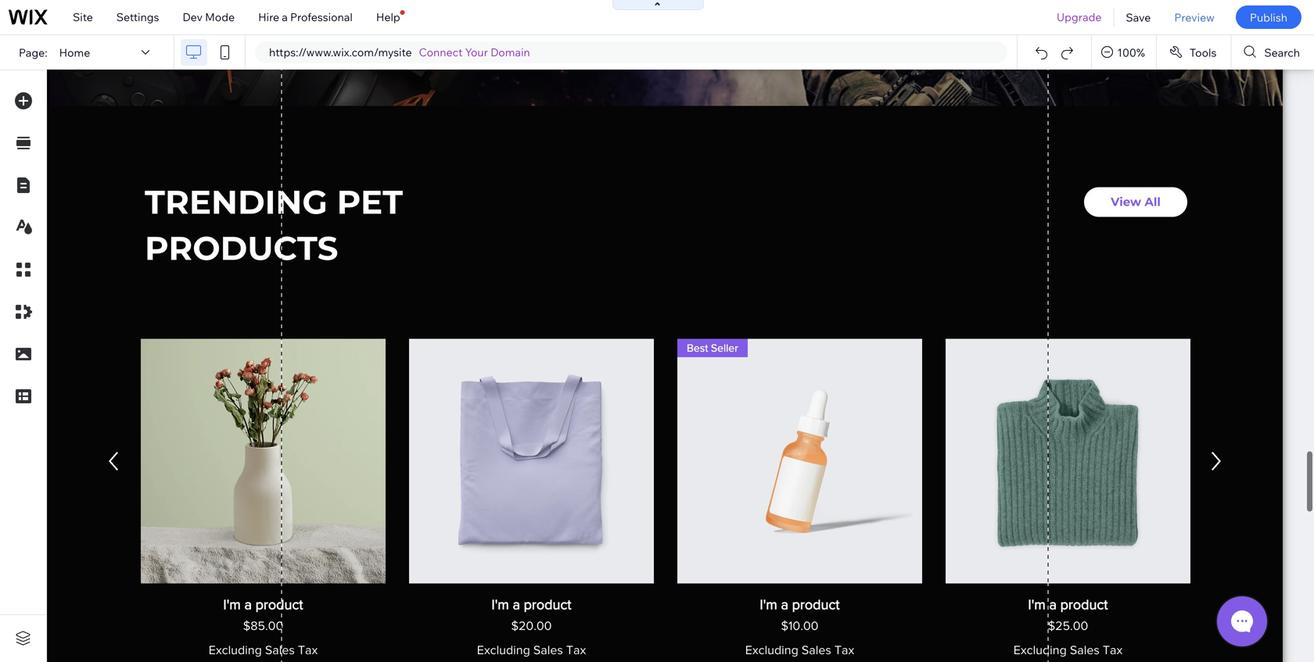 Task type: describe. For each thing, give the bounding box(es) containing it.
mode
[[205, 10, 235, 24]]

settings
[[116, 10, 159, 24]]

domain
[[491, 45, 530, 59]]

search button
[[1232, 35, 1315, 70]]

https://www.wix.com/mysite connect your domain
[[269, 45, 530, 59]]

connect
[[419, 45, 463, 59]]

your
[[465, 45, 488, 59]]

hire a professional
[[258, 10, 353, 24]]

save button
[[1115, 0, 1163, 34]]

home
[[59, 46, 90, 59]]

upgrade
[[1057, 10, 1102, 24]]

publish
[[1250, 10, 1288, 24]]

publish button
[[1236, 5, 1302, 29]]



Task type: locate. For each thing, give the bounding box(es) containing it.
site
[[73, 10, 93, 24]]

dev
[[183, 10, 203, 24]]

preview button
[[1163, 0, 1227, 34]]

save
[[1126, 10, 1151, 24]]

a
[[282, 10, 288, 24]]

100%
[[1118, 46, 1145, 59]]

dev mode
[[183, 10, 235, 24]]

professional
[[290, 10, 353, 24]]

tools
[[1190, 46, 1217, 59]]

100% button
[[1092, 35, 1156, 70]]

help
[[376, 10, 400, 24]]

hire
[[258, 10, 279, 24]]

search
[[1265, 46, 1300, 59]]

preview
[[1175, 10, 1215, 24]]

https://www.wix.com/mysite
[[269, 45, 412, 59]]

tools button
[[1157, 35, 1231, 70]]



Task type: vqa. For each thing, say whether or not it's contained in the screenshot.
Hire a Professional at the top of page
yes



